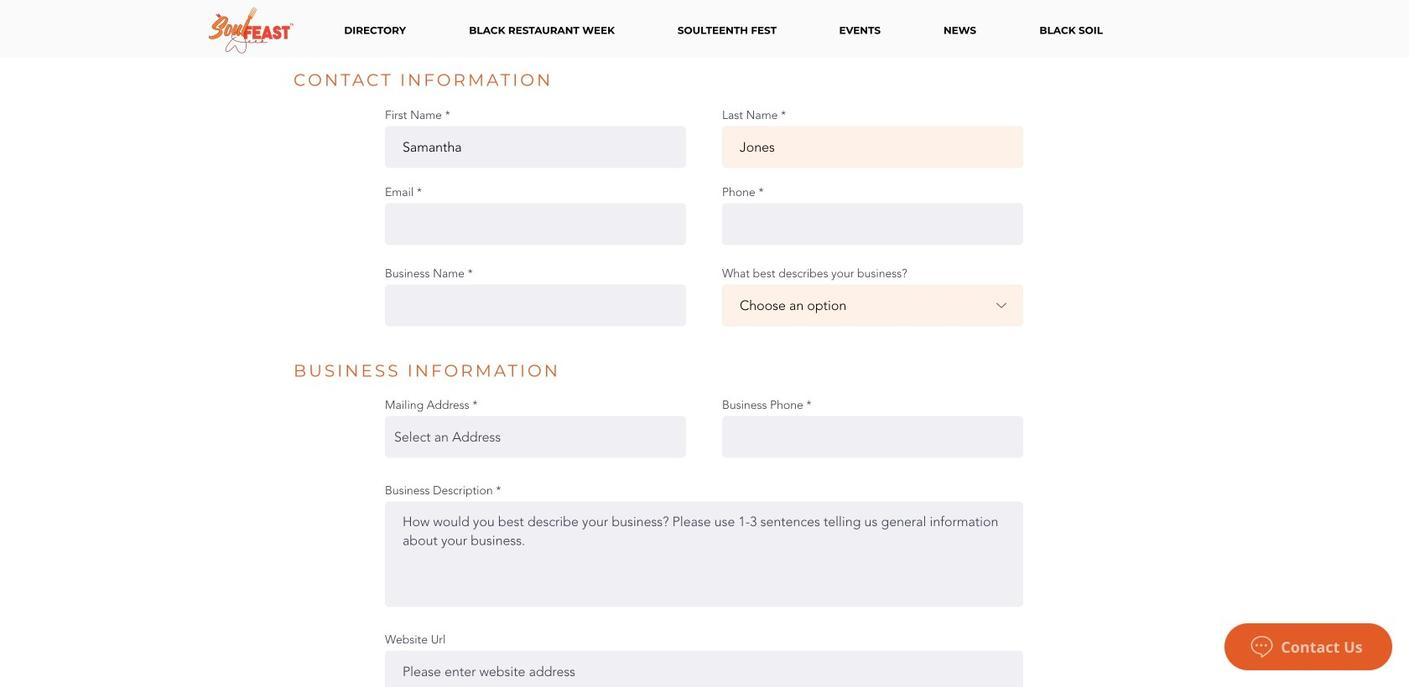 Task type: locate. For each thing, give the bounding box(es) containing it.
  telephone field
[[722, 204, 1023, 245], [722, 417, 1023, 458]]

Address Input - 0 results found search field
[[385, 417, 686, 458]]

1 vertical spatial   telephone field
[[722, 417, 1023, 458]]

2   telephone field from the top
[[722, 417, 1023, 458]]

How would you best describe your business? Please use 1-3 sentences telling us general information about your business. text field
[[385, 502, 1023, 608]]

0 vertical spatial   text field
[[385, 126, 686, 168]]

1 vertical spatial   text field
[[385, 285, 686, 327]]

0 vertical spatial   telephone field
[[722, 204, 1023, 245]]

Please enter website address url field
[[385, 651, 1023, 688]]

  text field
[[385, 126, 686, 168], [385, 285, 686, 327]]

  email field
[[385, 204, 686, 245]]

1   telephone field from the top
[[722, 204, 1023, 245]]



Task type: describe. For each thing, give the bounding box(es) containing it.
2   text field from the top
[[385, 285, 686, 327]]

wix chat element
[[1216, 616, 1409, 688]]

1   text field from the top
[[385, 126, 686, 168]]

  text field
[[722, 126, 1023, 168]]



